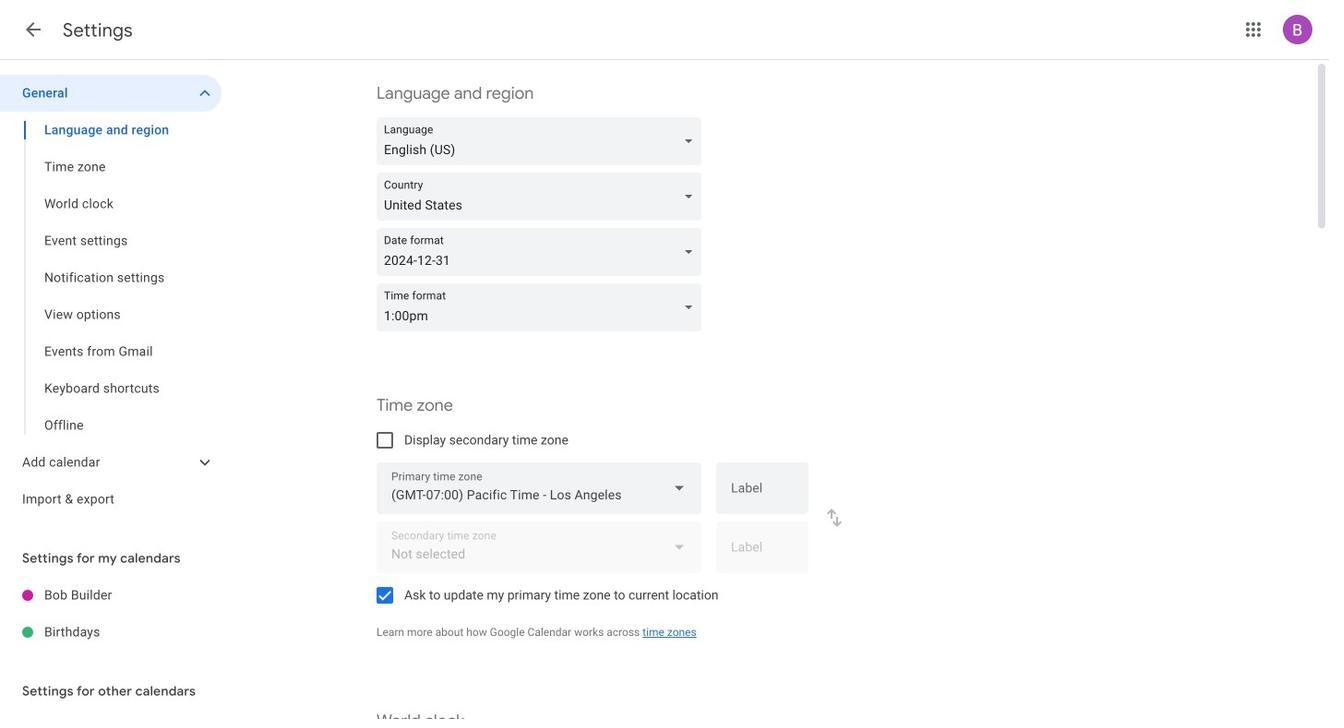 Task type: vqa. For each thing, say whether or not it's contained in the screenshot.
topmost tree
yes



Task type: describe. For each thing, give the bounding box(es) containing it.
Label for primary time zone. text field
[[731, 482, 794, 508]]

bob builder tree item
[[0, 577, 222, 614]]

general tree item
[[0, 75, 222, 112]]

birthdays tree item
[[0, 614, 222, 651]]

1 tree from the top
[[0, 75, 222, 518]]

Label for secondary time zone. text field
[[731, 541, 794, 567]]



Task type: locate. For each thing, give the bounding box(es) containing it.
heading
[[63, 18, 133, 42]]

tree
[[0, 75, 222, 518], [0, 577, 222, 651]]

0 vertical spatial tree
[[0, 75, 222, 518]]

go back image
[[22, 18, 44, 41]]

group
[[0, 112, 222, 444]]

None field
[[377, 117, 709, 165], [377, 173, 709, 221], [377, 228, 709, 276], [377, 283, 709, 331], [377, 462, 701, 514], [377, 117, 709, 165], [377, 173, 709, 221], [377, 228, 709, 276], [377, 283, 709, 331], [377, 462, 701, 514]]

1 vertical spatial tree
[[0, 577, 222, 651]]

2 tree from the top
[[0, 577, 222, 651]]



